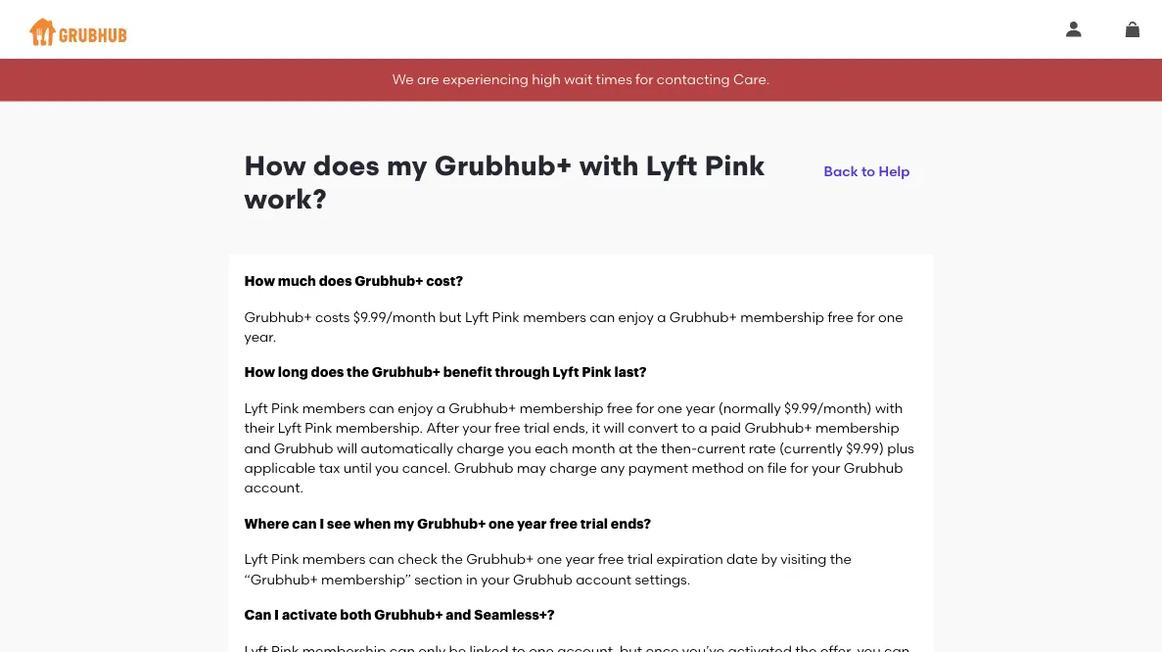 Task type: describe. For each thing, give the bounding box(es) containing it.
experiencing
[[443, 71, 529, 88]]

grubhub down $9.99)
[[844, 460, 904, 476]]

a inside grubhub+ costs $9.99/month but lyft pink members can enjoy a grubhub+ membership free for one year.
[[658, 309, 667, 325]]

and inside lyft pink members can enjoy a grubhub+ membership free for one year (normally $9.99/month) with their lyft pink membership. after your free trial ends, it will convert to a paid grubhub+ membership and grubhub will automatically charge you each month at the then-current rate (currently $9.99) plus applicable tax until you cancel. grubhub may charge any payment method on file for your grubhub account.
[[244, 440, 271, 457]]

on
[[748, 460, 765, 476]]

0 vertical spatial charge
[[457, 440, 505, 457]]

long
[[278, 366, 308, 380]]

year for ends?
[[517, 517, 547, 531]]

last?
[[615, 366, 647, 380]]

costs
[[315, 309, 350, 325]]

times
[[596, 71, 633, 88]]

0 vertical spatial i
[[320, 517, 325, 531]]

the up membership.
[[347, 366, 369, 380]]

in
[[466, 571, 478, 588]]

account
[[576, 571, 632, 588]]

1 vertical spatial charge
[[550, 460, 598, 476]]

0 horizontal spatial you
[[375, 460, 399, 476]]

how for how does my grubhub+ with lyft pink work?
[[244, 149, 306, 182]]

can i activate both grubhub+ and seamless+?
[[244, 609, 555, 622]]

current
[[698, 440, 746, 457]]

where
[[244, 517, 289, 531]]

settings.
[[635, 571, 691, 588]]

pink up tax
[[305, 420, 333, 437]]

but
[[440, 309, 462, 325]]

may
[[517, 460, 547, 476]]

we are experiencing high wait times for contacting care.
[[393, 71, 770, 88]]

tax
[[319, 460, 340, 476]]

"grubhub+
[[244, 571, 318, 588]]

your for settings.
[[481, 571, 510, 588]]

care.
[[734, 71, 770, 88]]

through
[[495, 366, 550, 380]]

membership inside grubhub+ costs $9.99/month but lyft pink members can enjoy a grubhub+ membership free for one year.
[[741, 309, 825, 325]]

does for the
[[311, 366, 344, 380]]

free up may at the bottom of the page
[[495, 420, 521, 437]]

grubhub+ inside lyft pink members can check the grubhub+ one year free trial expiration date by visiting the "grubhub+ membership" section in your grubhub account settings.
[[467, 551, 534, 568]]

it
[[592, 420, 601, 437]]

lyft inside lyft pink members can check the grubhub+ one year free trial expiration date by visiting the "grubhub+ membership" section in your grubhub account settings.
[[244, 551, 268, 568]]

grubhub logo image
[[29, 12, 127, 51]]

one inside lyft pink members can enjoy a grubhub+ membership free for one year (normally $9.99/month) with their lyft pink membership. after your free trial ends, it will convert to a paid grubhub+ membership and grubhub will automatically charge you each month at the then-current rate (currently $9.99) plus applicable tax until you cancel. grubhub may charge any payment method on file for your grubhub account.
[[658, 400, 683, 417]]

date
[[727, 551, 758, 568]]

pink inside how does my grubhub+ with lyft pink work?
[[705, 149, 766, 182]]

lyft pink members can check the grubhub+ one year free trial expiration date by visiting the "grubhub+ membership" section in your grubhub account settings.
[[244, 551, 852, 588]]

check
[[398, 551, 438, 568]]

$9.99/month
[[353, 309, 436, 325]]

high
[[532, 71, 561, 88]]

to inside lyft pink members can enjoy a grubhub+ membership free for one year (normally $9.99/month) with their lyft pink membership. after your free trial ends, it will convert to a paid grubhub+ membership and grubhub will automatically charge you each month at the then-current rate (currently $9.99) plus applicable tax until you cancel. grubhub may charge any payment method on file for your grubhub account.
[[682, 420, 696, 437]]

when
[[354, 517, 391, 531]]

1 horizontal spatial will
[[604, 420, 625, 437]]

pink left last?
[[582, 366, 612, 380]]

lyft inside how does my grubhub+ with lyft pink work?
[[646, 149, 698, 182]]

section
[[415, 571, 463, 588]]

seamless+?
[[474, 609, 555, 622]]

how does my grubhub+ with lyft pink work?
[[244, 149, 766, 216]]

for inside grubhub+ costs $9.99/month but lyft pink members can enjoy a grubhub+ membership free for one year.
[[858, 309, 876, 325]]

until
[[344, 460, 372, 476]]

0 horizontal spatial will
[[337, 440, 358, 457]]

how long does the grubhub+ benefit through lyft pink last?
[[244, 366, 647, 380]]

enjoy inside grubhub+ costs $9.99/month but lyft pink members can enjoy a grubhub+ membership free for one year.
[[619, 309, 654, 325]]

grubhub inside lyft pink members can check the grubhub+ one year free trial expiration date by visiting the "grubhub+ membership" section in your grubhub account settings.
[[513, 571, 573, 588]]

trial inside lyft pink members can enjoy a grubhub+ membership free for one year (normally $9.99/month) with their lyft pink membership. after your free trial ends, it will convert to a paid grubhub+ membership and grubhub will automatically charge you each month at the then-current rate (currently $9.99) plus applicable tax until you cancel. grubhub may charge any payment method on file for your grubhub account.
[[524, 420, 550, 437]]

2 horizontal spatial a
[[699, 420, 708, 437]]

$9.99)
[[847, 440, 885, 457]]

with inside lyft pink members can enjoy a grubhub+ membership free for one year (normally $9.99/month) with their lyft pink membership. after your free trial ends, it will convert to a paid grubhub+ membership and grubhub will automatically charge you each month at the then-current rate (currently $9.99) plus applicable tax until you cancel. grubhub may charge any payment method on file for your grubhub account.
[[876, 400, 904, 417]]

grubhub+ costs $9.99/month but lyft pink members can enjoy a grubhub+ membership free for one year.
[[244, 309, 904, 345]]

we
[[393, 71, 414, 88]]

1 vertical spatial your
[[812, 460, 841, 476]]

lyft pink members can enjoy a grubhub+ membership free for one year (normally $9.99/month) with their lyft pink membership. after your free trial ends, it will convert to a paid grubhub+ membership and grubhub will automatically charge you each month at the then-current rate (currently $9.99) plus applicable tax until you cancel. grubhub may charge any payment method on file for your grubhub account.
[[244, 400, 915, 496]]

with inside how does my grubhub+ with lyft pink work?
[[580, 149, 640, 182]]

cancel.
[[402, 460, 451, 476]]

their
[[244, 420, 275, 437]]

(normally
[[719, 400, 782, 417]]

year inside lyft pink members can enjoy a grubhub+ membership free for one year (normally $9.99/month) with their lyft pink membership. after your free trial ends, it will convert to a paid grubhub+ membership and grubhub will automatically charge you each month at the then-current rate (currently $9.99) plus applicable tax until you cancel. grubhub may charge any payment method on file for your grubhub account.
[[686, 400, 716, 417]]

help
[[879, 163, 911, 180]]

account.
[[244, 480, 304, 496]]

your for ends,
[[463, 420, 492, 437]]

0 horizontal spatial i
[[274, 609, 279, 622]]

members inside grubhub+ costs $9.99/month but lyft pink members can enjoy a grubhub+ membership free for one year.
[[523, 309, 587, 325]]

the right visiting
[[830, 551, 852, 568]]

at
[[619, 440, 633, 457]]



Task type: locate. For each thing, give the bounding box(es) containing it.
pink
[[705, 149, 766, 182], [492, 309, 520, 325], [582, 366, 612, 380], [271, 400, 299, 417], [305, 420, 333, 437], [271, 551, 299, 568]]

2 vertical spatial members
[[302, 551, 366, 568]]

and down the their
[[244, 440, 271, 457]]

1 vertical spatial does
[[319, 275, 352, 288]]

charge down month
[[550, 460, 598, 476]]

contacting
[[657, 71, 731, 88]]

how up the work?
[[244, 149, 306, 182]]

your down "(currently"
[[812, 460, 841, 476]]

your right in
[[481, 571, 510, 588]]

trial for ends?
[[581, 517, 608, 531]]

year for expiration
[[566, 551, 595, 568]]

i left see
[[320, 517, 325, 531]]

0 vertical spatial membership
[[741, 309, 825, 325]]

year.
[[244, 329, 276, 345]]

the
[[347, 366, 369, 380], [637, 440, 658, 457], [441, 551, 463, 568], [830, 551, 852, 568]]

applicable
[[244, 460, 316, 476]]

enjoy up after
[[398, 400, 433, 417]]

rate
[[749, 440, 777, 457]]

1 horizontal spatial a
[[658, 309, 667, 325]]

0 vertical spatial your
[[463, 420, 492, 437]]

1 vertical spatial a
[[437, 400, 446, 417]]

the up section
[[441, 551, 463, 568]]

0 vertical spatial enjoy
[[619, 309, 654, 325]]

will right it
[[604, 420, 625, 437]]

year inside lyft pink members can check the grubhub+ one year free trial expiration date by visiting the "grubhub+ membership" section in your grubhub account settings.
[[566, 551, 595, 568]]

paid
[[711, 420, 742, 437]]

back
[[825, 163, 859, 180]]

my inside how does my grubhub+ with lyft pink work?
[[387, 149, 428, 182]]

a
[[658, 309, 667, 325], [437, 400, 446, 417], [699, 420, 708, 437]]

your right after
[[463, 420, 492, 437]]

lyft up the their
[[244, 400, 268, 417]]

pink up the their
[[271, 400, 299, 417]]

0 horizontal spatial charge
[[457, 440, 505, 457]]

1 small image from the left
[[1067, 22, 1083, 37]]

2 horizontal spatial year
[[686, 400, 716, 417]]

1 vertical spatial you
[[375, 460, 399, 476]]

cost?
[[426, 275, 464, 288]]

your inside lyft pink members can check the grubhub+ one year free trial expiration date by visiting the "grubhub+ membership" section in your grubhub account settings.
[[481, 571, 510, 588]]

charge
[[457, 440, 505, 457], [550, 460, 598, 476]]

grubhub+
[[435, 149, 573, 182], [355, 275, 424, 288], [244, 309, 312, 325], [670, 309, 738, 325], [372, 366, 441, 380], [449, 400, 517, 417], [745, 420, 813, 437], [417, 517, 486, 531], [467, 551, 534, 568], [375, 609, 443, 622]]

how much does grubhub+ cost?
[[244, 275, 464, 288]]

pink up "grubhub+ in the bottom left of the page
[[271, 551, 299, 568]]

how left the 'long'
[[244, 366, 275, 380]]

grubhub
[[274, 440, 334, 457], [454, 460, 514, 476], [844, 460, 904, 476], [513, 571, 573, 588]]

charge down after
[[457, 440, 505, 457]]

one inside lyft pink members can check the grubhub+ one year free trial expiration date by visiting the "grubhub+ membership" section in your grubhub account settings.
[[537, 551, 563, 568]]

2 vertical spatial membership
[[816, 420, 900, 437]]

1 horizontal spatial and
[[446, 609, 472, 622]]

0 horizontal spatial with
[[580, 149, 640, 182]]

3 how from the top
[[244, 366, 275, 380]]

1 horizontal spatial small image
[[1126, 22, 1141, 37]]

1 vertical spatial and
[[446, 609, 472, 622]]

members up membership.
[[302, 400, 366, 417]]

you down automatically
[[375, 460, 399, 476]]

payment
[[629, 460, 689, 476]]

1 horizontal spatial i
[[320, 517, 325, 531]]

can up last?
[[590, 309, 616, 325]]

will
[[604, 420, 625, 437], [337, 440, 358, 457]]

2 vertical spatial a
[[699, 420, 708, 437]]

plus
[[888, 440, 915, 457]]

trial up each
[[524, 420, 550, 437]]

pink inside grubhub+ costs $9.99/month but lyft pink members can enjoy a grubhub+ membership free for one year.
[[492, 309, 520, 325]]

free inside lyft pink members can check the grubhub+ one year free trial expiration date by visiting the "grubhub+ membership" section in your grubhub account settings.
[[598, 551, 624, 568]]

1 horizontal spatial charge
[[550, 460, 598, 476]]

grubhub up seamless+?
[[513, 571, 573, 588]]

can up the membership"
[[369, 551, 395, 568]]

with down times
[[580, 149, 640, 182]]

trial inside lyft pink members can check the grubhub+ one year free trial expiration date by visiting the "grubhub+ membership" section in your grubhub account settings.
[[628, 551, 654, 568]]

back to help
[[825, 163, 911, 180]]

trial
[[524, 420, 550, 437], [581, 517, 608, 531], [628, 551, 654, 568]]

lyft right but
[[465, 309, 489, 325]]

2 vertical spatial your
[[481, 571, 510, 588]]

trial for expiration
[[628, 551, 654, 568]]

0 vertical spatial year
[[686, 400, 716, 417]]

lyft down contacting at the top right of page
[[646, 149, 698, 182]]

can left see
[[292, 517, 317, 531]]

membership
[[741, 309, 825, 325], [520, 400, 604, 417], [816, 420, 900, 437]]

pink right but
[[492, 309, 520, 325]]

does inside how does my grubhub+ with lyft pink work?
[[313, 149, 380, 182]]

method
[[692, 460, 745, 476]]

see
[[327, 517, 351, 531]]

1 how from the top
[[244, 149, 306, 182]]

pink inside lyft pink members can check the grubhub+ one year free trial expiration date by visiting the "grubhub+ membership" section in your grubhub account settings.
[[271, 551, 299, 568]]

month
[[572, 440, 616, 457]]

much
[[278, 275, 316, 288]]

the down convert
[[637, 440, 658, 457]]

free down last?
[[607, 400, 633, 417]]

grubhub up "applicable"
[[274, 440, 334, 457]]

0 horizontal spatial to
[[682, 420, 696, 437]]

by
[[762, 551, 778, 568]]

1 vertical spatial membership
[[520, 400, 604, 417]]

1 vertical spatial enjoy
[[398, 400, 433, 417]]

0 horizontal spatial a
[[437, 400, 446, 417]]

members inside lyft pink members can enjoy a grubhub+ membership free for one year (normally $9.99/month) with their lyft pink membership. after your free trial ends, it will convert to a paid grubhub+ membership and grubhub will automatically charge you each month at the then-current rate (currently $9.99) plus applicable tax until you cancel. grubhub may charge any payment method on file for your grubhub account.
[[302, 400, 366, 417]]

enjoy inside lyft pink members can enjoy a grubhub+ membership free for one year (normally $9.99/month) with their lyft pink membership. after your free trial ends, it will convert to a paid grubhub+ membership and grubhub will automatically charge you each month at the then-current rate (currently $9.99) plus applicable tax until you cancel. grubhub may charge any payment method on file for your grubhub account.
[[398, 400, 433, 417]]

members down see
[[302, 551, 366, 568]]

ends,
[[553, 420, 589, 437]]

small image
[[1067, 22, 1083, 37], [1126, 22, 1141, 37]]

1 vertical spatial my
[[394, 517, 415, 531]]

2 how from the top
[[244, 275, 275, 288]]

1 vertical spatial with
[[876, 400, 904, 417]]

does up costs
[[319, 275, 352, 288]]

the inside lyft pink members can enjoy a grubhub+ membership free for one year (normally $9.99/month) with their lyft pink membership. after your free trial ends, it will convert to a paid grubhub+ membership and grubhub will automatically charge you each month at the then-current rate (currently $9.99) plus applicable tax until you cancel. grubhub may charge any payment method on file for your grubhub account.
[[637, 440, 658, 457]]

year up paid
[[686, 400, 716, 417]]

can
[[244, 609, 272, 622]]

any
[[601, 460, 625, 476]]

1 vertical spatial year
[[517, 517, 547, 531]]

trial left ends?
[[581, 517, 608, 531]]

$9.99/month)
[[785, 400, 873, 417]]

2 vertical spatial does
[[311, 366, 344, 380]]

will up until
[[337, 440, 358, 457]]

are
[[417, 71, 440, 88]]

0 vertical spatial members
[[523, 309, 587, 325]]

enjoy
[[619, 309, 654, 325], [398, 400, 433, 417]]

0 vertical spatial my
[[387, 149, 428, 182]]

ends?
[[611, 517, 652, 531]]

0 vertical spatial trial
[[524, 420, 550, 437]]

does
[[313, 149, 380, 182], [319, 275, 352, 288], [311, 366, 344, 380]]

automatically
[[361, 440, 454, 457]]

pink down 'care.' on the top of page
[[705, 149, 766, 182]]

trial up settings.
[[628, 551, 654, 568]]

0 vertical spatial you
[[508, 440, 532, 457]]

grubhub+ inside how does my grubhub+ with lyft pink work?
[[435, 149, 573, 182]]

0 vertical spatial to
[[862, 163, 876, 180]]

year up lyft pink members can check the grubhub+ one year free trial expiration date by visiting the "grubhub+ membership" section in your grubhub account settings.
[[517, 517, 547, 531]]

convert
[[628, 420, 679, 437]]

can inside grubhub+ costs $9.99/month but lyft pink members can enjoy a grubhub+ membership free for one year.
[[590, 309, 616, 325]]

benefit
[[443, 366, 493, 380]]

after
[[427, 420, 459, 437]]

and
[[244, 440, 271, 457], [446, 609, 472, 622]]

can up membership.
[[369, 400, 395, 417]]

1 vertical spatial i
[[274, 609, 279, 622]]

enjoy up last?
[[619, 309, 654, 325]]

free up lyft pink members can check the grubhub+ one year free trial expiration date by visiting the "grubhub+ membership" section in your grubhub account settings.
[[550, 517, 578, 531]]

one inside grubhub+ costs $9.99/month but lyft pink members can enjoy a grubhub+ membership free for one year.
[[879, 309, 904, 325]]

membership up (normally
[[741, 309, 825, 325]]

grubhub left may at the bottom of the page
[[454, 460, 514, 476]]

1 vertical spatial will
[[337, 440, 358, 457]]

my right when
[[394, 517, 415, 531]]

free up account
[[598, 551, 624, 568]]

0 vertical spatial will
[[604, 420, 625, 437]]

expiration
[[657, 551, 724, 568]]

then-
[[662, 440, 698, 457]]

0 vertical spatial how
[[244, 149, 306, 182]]

i right can
[[274, 609, 279, 622]]

(currently
[[780, 440, 843, 457]]

lyft right the their
[[278, 420, 302, 437]]

1 vertical spatial to
[[682, 420, 696, 437]]

0 vertical spatial and
[[244, 440, 271, 457]]

membership up ends,
[[520, 400, 604, 417]]

how for how long does the grubhub+ benefit through lyft pink last?
[[244, 366, 275, 380]]

2 vertical spatial how
[[244, 366, 275, 380]]

to up "then-"
[[682, 420, 696, 437]]

work?
[[244, 183, 327, 216]]

0 horizontal spatial small image
[[1067, 22, 1083, 37]]

0 horizontal spatial enjoy
[[398, 400, 433, 417]]

activate
[[282, 609, 338, 622]]

i
[[320, 517, 325, 531], [274, 609, 279, 622]]

0 horizontal spatial and
[[244, 440, 271, 457]]

free up $9.99/month)
[[828, 309, 854, 325]]

how for how much does grubhub+ cost?
[[244, 275, 275, 288]]

0 vertical spatial does
[[313, 149, 380, 182]]

you
[[508, 440, 532, 457], [375, 460, 399, 476]]

free inside grubhub+ costs $9.99/month but lyft pink members can enjoy a grubhub+ membership free for one year.
[[828, 309, 854, 325]]

back to help link
[[817, 148, 919, 184]]

members
[[523, 309, 587, 325], [302, 400, 366, 417], [302, 551, 366, 568]]

0 vertical spatial a
[[658, 309, 667, 325]]

my down we
[[387, 149, 428, 182]]

how inside how does my grubhub+ with lyft pink work?
[[244, 149, 306, 182]]

with
[[580, 149, 640, 182], [876, 400, 904, 417]]

does right the 'long'
[[311, 366, 344, 380]]

can inside lyft pink members can check the grubhub+ one year free trial expiration date by visiting the "grubhub+ membership" section in your grubhub account settings.
[[369, 551, 395, 568]]

membership up $9.99)
[[816, 420, 900, 437]]

0 horizontal spatial trial
[[524, 420, 550, 437]]

one
[[879, 309, 904, 325], [658, 400, 683, 417], [489, 517, 515, 531], [537, 551, 563, 568]]

0 horizontal spatial year
[[517, 517, 547, 531]]

1 horizontal spatial you
[[508, 440, 532, 457]]

2 vertical spatial trial
[[628, 551, 654, 568]]

how
[[244, 149, 306, 182], [244, 275, 275, 288], [244, 366, 275, 380]]

1 vertical spatial members
[[302, 400, 366, 417]]

2 vertical spatial year
[[566, 551, 595, 568]]

1 horizontal spatial with
[[876, 400, 904, 417]]

and down in
[[446, 609, 472, 622]]

lyft
[[646, 149, 698, 182], [465, 309, 489, 325], [553, 366, 580, 380], [244, 400, 268, 417], [278, 420, 302, 437], [244, 551, 268, 568]]

visiting
[[781, 551, 827, 568]]

membership"
[[321, 571, 411, 588]]

members inside lyft pink members can check the grubhub+ one year free trial expiration date by visiting the "grubhub+ membership" section in your grubhub account settings.
[[302, 551, 366, 568]]

members for enjoy
[[302, 400, 366, 417]]

each
[[535, 440, 569, 457]]

with up the plus
[[876, 400, 904, 417]]

can inside lyft pink members can enjoy a grubhub+ membership free for one year (normally $9.99/month) with their lyft pink membership. after your free trial ends, it will convert to a paid grubhub+ membership and grubhub will automatically charge you each month at the then-current rate (currently $9.99) plus applicable tax until you cancel. grubhub may charge any payment method on file for your grubhub account.
[[369, 400, 395, 417]]

to left help
[[862, 163, 876, 180]]

my
[[387, 149, 428, 182], [394, 517, 415, 531]]

membership.
[[336, 420, 423, 437]]

1 horizontal spatial trial
[[581, 517, 608, 531]]

1 horizontal spatial year
[[566, 551, 595, 568]]

members up through
[[523, 309, 587, 325]]

you up may at the bottom of the page
[[508, 440, 532, 457]]

file
[[768, 460, 788, 476]]

does for grubhub+
[[319, 275, 352, 288]]

0 vertical spatial with
[[580, 149, 640, 182]]

to
[[862, 163, 876, 180], [682, 420, 696, 437]]

members for check
[[302, 551, 366, 568]]

how left much
[[244, 275, 275, 288]]

lyft inside grubhub+ costs $9.99/month but lyft pink members can enjoy a grubhub+ membership free for one year.
[[465, 309, 489, 325]]

does up the work?
[[313, 149, 380, 182]]

your
[[463, 420, 492, 437], [812, 460, 841, 476], [481, 571, 510, 588]]

1 horizontal spatial enjoy
[[619, 309, 654, 325]]

1 horizontal spatial to
[[862, 163, 876, 180]]

both
[[340, 609, 372, 622]]

year
[[686, 400, 716, 417], [517, 517, 547, 531], [566, 551, 595, 568]]

2 small image from the left
[[1126, 22, 1141, 37]]

year up account
[[566, 551, 595, 568]]

free
[[828, 309, 854, 325], [607, 400, 633, 417], [495, 420, 521, 437], [550, 517, 578, 531], [598, 551, 624, 568]]

2 horizontal spatial trial
[[628, 551, 654, 568]]

can
[[590, 309, 616, 325], [369, 400, 395, 417], [292, 517, 317, 531], [369, 551, 395, 568]]

1 vertical spatial trial
[[581, 517, 608, 531]]

lyft right through
[[553, 366, 580, 380]]

where can i see when my grubhub+ one year free trial ends?
[[244, 517, 652, 531]]

wait
[[565, 71, 593, 88]]

1 vertical spatial how
[[244, 275, 275, 288]]

lyft up "grubhub+ in the bottom left of the page
[[244, 551, 268, 568]]



Task type: vqa. For each thing, say whether or not it's contained in the screenshot.
THE 'IN'
yes



